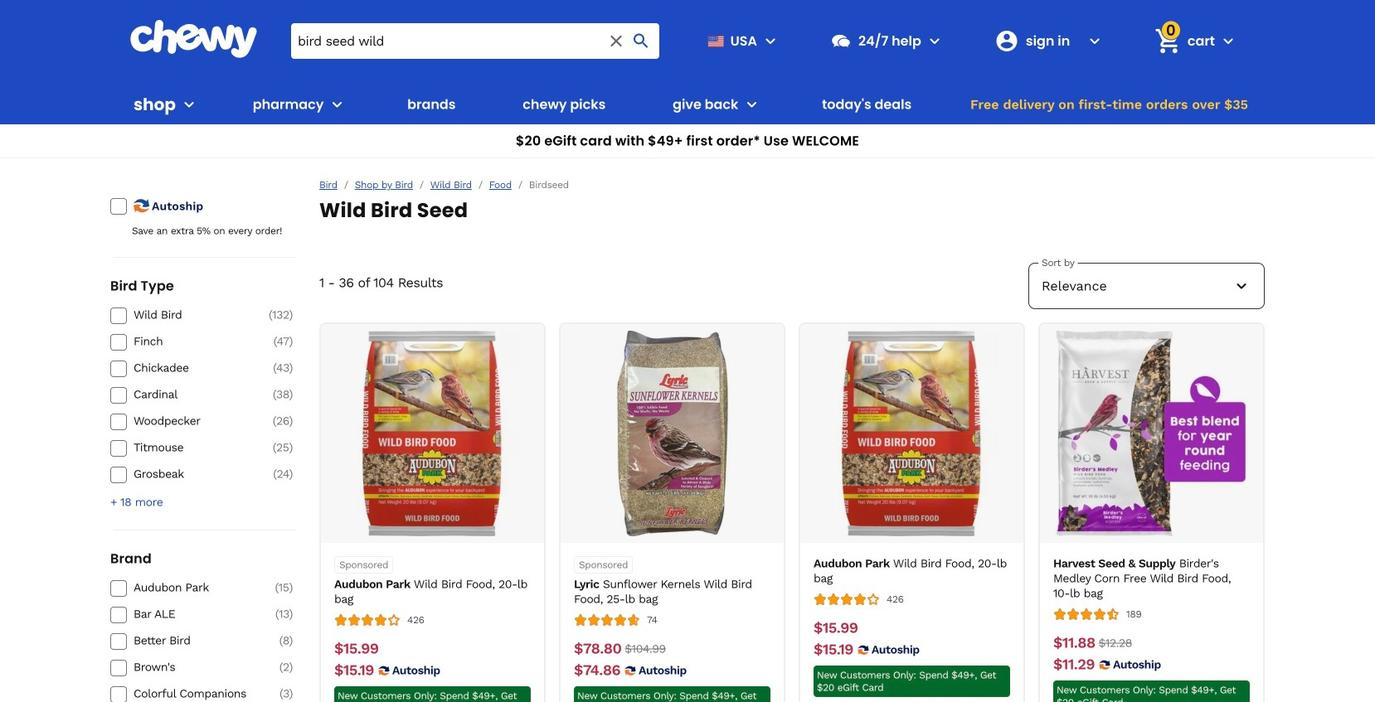 Task type: describe. For each thing, give the bounding box(es) containing it.
1 audubon park wild bird food, 20-lb bag image from the left
[[330, 331, 536, 537]]

account menu image
[[1085, 31, 1105, 51]]

menu image
[[761, 31, 781, 51]]

2 audubon park wild bird food, 20-lb bag image from the left
[[809, 331, 1015, 537]]

delete search image
[[606, 31, 626, 51]]

chewy support image
[[831, 30, 852, 52]]

site banner
[[0, 0, 1376, 158]]

items image
[[1154, 26, 1183, 56]]

chewy home image
[[129, 20, 258, 58]]

cart menu image
[[1219, 31, 1239, 51]]

lyric sunflower kernels wild bird food, 25-lb bag image
[[570, 331, 775, 537]]



Task type: vqa. For each thing, say whether or not it's contained in the screenshot.
Pharmacy menu icon
yes



Task type: locate. For each thing, give the bounding box(es) containing it.
None text field
[[1099, 635, 1133, 653], [334, 641, 379, 659], [574, 641, 622, 659], [625, 641, 666, 659], [814, 641, 854, 660], [1099, 635, 1133, 653], [334, 641, 379, 659], [574, 641, 622, 659], [625, 641, 666, 659], [814, 641, 854, 660]]

None text field
[[814, 620, 858, 638], [1054, 635, 1096, 653], [1054, 656, 1095, 675], [334, 662, 374, 680], [574, 662, 621, 680], [814, 620, 858, 638], [1054, 635, 1096, 653], [1054, 656, 1095, 675], [334, 662, 374, 680], [574, 662, 621, 680]]

Search text field
[[291, 23, 660, 59]]

pharmacy menu image
[[327, 95, 347, 115]]

harvest seed & supply birder's medley corn free wild bird food, 10-lb bag image
[[1049, 331, 1255, 537]]

0 horizontal spatial audubon park wild bird food, 20-lb bag image
[[330, 331, 536, 537]]

menu image
[[179, 95, 199, 115]]

audubon park wild bird food, 20-lb bag image
[[330, 331, 536, 537], [809, 331, 1015, 537]]

help menu image
[[925, 31, 945, 51]]

give back menu image
[[742, 95, 762, 115]]

Product search field
[[291, 23, 660, 59]]

1 horizontal spatial audubon park wild bird food, 20-lb bag image
[[809, 331, 1015, 537]]

submit search image
[[631, 31, 651, 51]]



